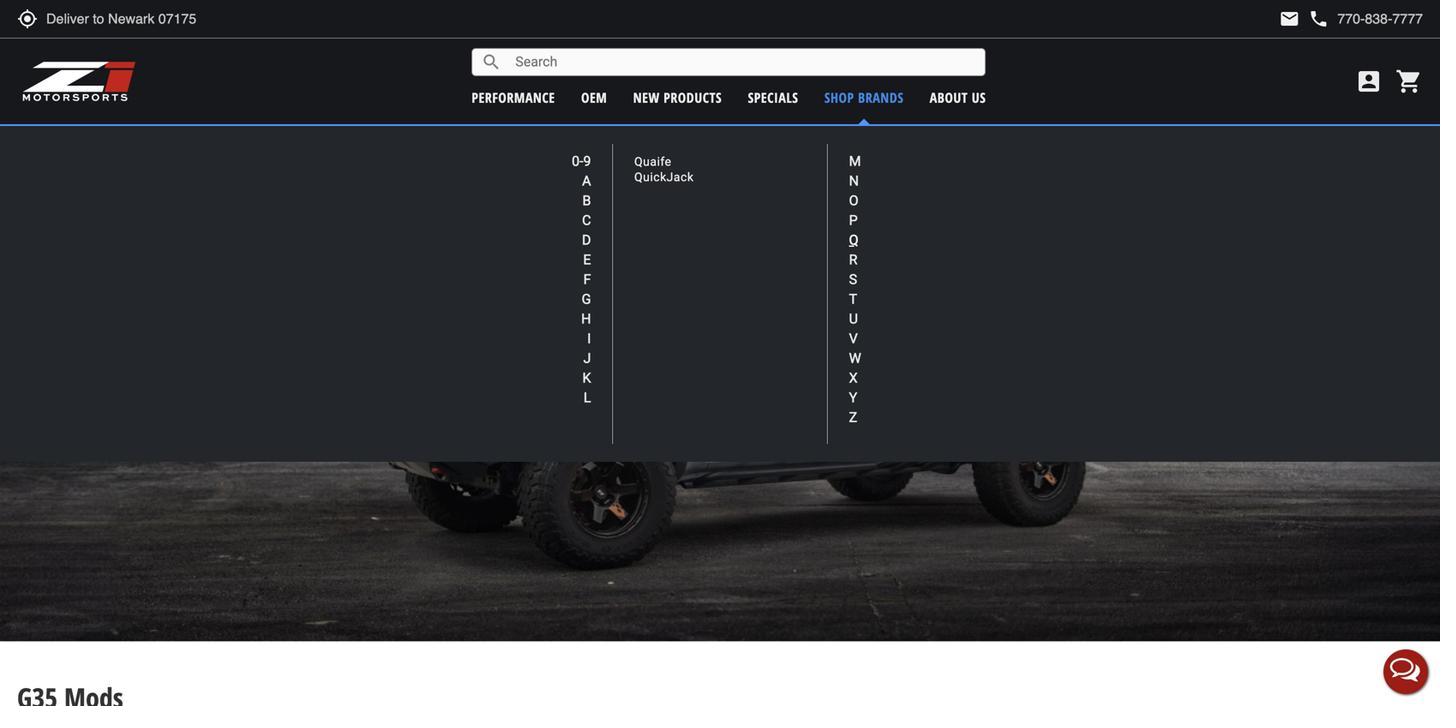 Task type: describe. For each thing, give the bounding box(es) containing it.
about us
[[930, 88, 986, 107]]

phone
[[1309, 9, 1329, 29]]

about
[[930, 88, 968, 107]]

o
[[849, 192, 859, 209]]

shop brands link
[[824, 88, 904, 107]]

oem
[[581, 88, 607, 107]]

l
[[584, 390, 591, 406]]

account_box link
[[1351, 68, 1387, 95]]

oem link
[[581, 88, 607, 107]]

(change
[[792, 133, 831, 150]]

new
[[633, 88, 660, 107]]

m
[[849, 153, 861, 169]]

us
[[972, 88, 986, 107]]

d
[[582, 232, 591, 248]]

performance
[[472, 88, 555, 107]]

model)
[[834, 133, 869, 150]]

mail link
[[1279, 9, 1300, 29]]

phone link
[[1309, 9, 1423, 29]]

p
[[849, 212, 858, 228]]

my_location
[[17, 9, 38, 29]]

products
[[664, 88, 722, 107]]

w
[[849, 350, 861, 366]]

e
[[583, 252, 591, 268]]

mail
[[1279, 9, 1300, 29]]

v
[[849, 330, 858, 347]]

shop brands
[[824, 88, 904, 107]]

mail phone
[[1279, 9, 1329, 29]]

shopping_cart link
[[1391, 68, 1423, 95]]



Task type: locate. For each thing, give the bounding box(es) containing it.
(change model)
[[792, 133, 869, 150]]

s
[[849, 271, 857, 288]]

c
[[582, 212, 591, 228]]

g
[[582, 291, 591, 307]]

quickjack link
[[634, 170, 694, 184]]

h
[[581, 311, 591, 327]]

(change model) link
[[792, 133, 869, 150]]

i
[[587, 330, 591, 347]]

shopping_cart
[[1396, 68, 1423, 95]]

q
[[849, 232, 859, 248]]

m n o p q r s t u v w x y z
[[849, 153, 861, 426]]

Search search field
[[502, 49, 985, 75]]

z
[[849, 409, 857, 426]]

brands
[[858, 88, 904, 107]]

specials
[[748, 88, 798, 107]]

'tis the season spread some cheer with our massive selection of z1 products image
[[0, 0, 1440, 119]]

j
[[584, 350, 591, 366]]

quaife
[[634, 155, 672, 169]]

n
[[849, 173, 859, 189]]

t
[[849, 291, 857, 307]]

new products link
[[633, 88, 722, 107]]

account_box
[[1355, 68, 1383, 95]]

z1 motorsports logo image
[[21, 60, 137, 103]]

shop
[[824, 88, 854, 107]]

quickjack
[[634, 170, 694, 184]]

x
[[849, 370, 858, 386]]

new products
[[633, 88, 722, 107]]

r
[[849, 252, 858, 268]]

quaife quickjack
[[634, 155, 694, 184]]

about us link
[[930, 88, 986, 107]]

b
[[583, 192, 591, 209]]

quaife link
[[634, 155, 672, 169]]

0-9 a b c d e f g h i j k l
[[572, 153, 591, 406]]

specials link
[[748, 88, 798, 107]]

win this truck shop now to get automatically entered image
[[0, 147, 1440, 642]]

k
[[583, 370, 591, 386]]

9
[[583, 153, 591, 169]]

0-
[[572, 153, 583, 169]]

search
[[481, 52, 502, 72]]

y
[[849, 390, 857, 406]]

a
[[582, 173, 591, 189]]

performance link
[[472, 88, 555, 107]]

u
[[849, 311, 858, 327]]

f
[[584, 271, 591, 288]]



Task type: vqa. For each thing, say whether or not it's contained in the screenshot.
COMPANY NAME TEXT BOX
no



